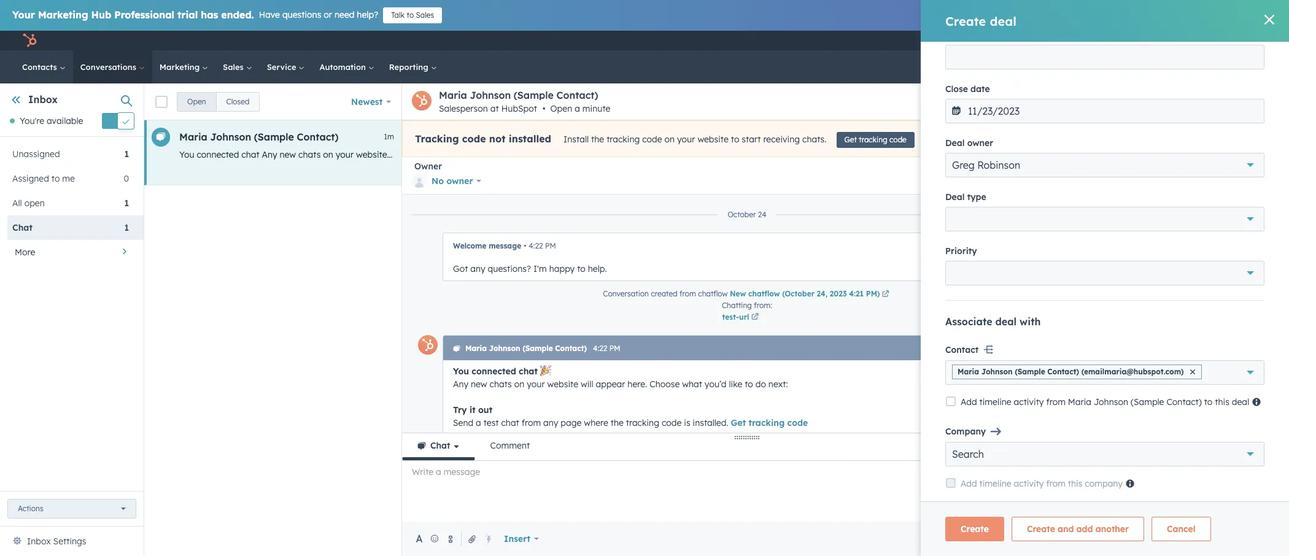 Task type: vqa. For each thing, say whether or not it's contained in the screenshot.


Task type: describe. For each thing, give the bounding box(es) containing it.
insert
[[504, 534, 531, 545]]

ended.
[[221, 9, 254, 21]]

tracking up automation.
[[626, 418, 660, 429]]

open
[[24, 198, 45, 209]]

Closed button
[[216, 92, 260, 111]]

past
[[1105, 283, 1123, 294]]

you connected chat 🎉 any new chats on your website will appear here. choose what you'd like to do next:
[[453, 366, 788, 390]]

from right created in the right of the page
[[680, 289, 696, 298]]

installed.
[[693, 418, 729, 429]]

manage
[[453, 456, 486, 467]]

you'd inside you connected chat 🎉 any new chats on your website will appear here. choose what you'd like to do next:
[[705, 379, 727, 390]]

chats.
[[803, 134, 827, 145]]

send button
[[1026, 529, 1064, 549]]

2 horizontal spatial website
[[698, 134, 729, 145]]

a inside 'button'
[[1141, 376, 1146, 385]]

inbox for inbox
[[28, 93, 58, 106]]

next: inside row
[[577, 149, 597, 160]]

1 for all open
[[124, 198, 129, 209]]

unassigned
[[12, 149, 60, 160]]

page inside live chat from maria johnson (sample contact) with context you connected chat
any new chats on your website will appear here. choose what you'd like to do next:

try it out 
send a test chat from any page where the tracking code is installed: https://app.hubs row
[[745, 149, 766, 160]]

1 vertical spatial •
[[524, 241, 526, 251]]

record.
[[1188, 217, 1216, 228]]

welcome message • 4:22 pm
[[453, 241, 556, 251]]

2 horizontal spatial here.
[[1215, 283, 1235, 294]]

got any questions? i'm happy to help.
[[453, 263, 607, 274]]

the inside "see the businesses or organizations associated with this record."
[[1123, 202, 1136, 213]]

other conversations (0) button
[[1093, 245, 1277, 278]]

choose inside you connected chat 🎉 any new chats on your website will appear here. choose what you'd like to do next:
[[650, 379, 680, 390]]

try inside try it out send a test chat from any page where the tracking code is installed. get tracking code
[[453, 405, 467, 416]]

https://app.hubs
[[915, 149, 984, 160]]

chat inside try it out send a test chat from any page where the tracking code is installed. get tracking code
[[501, 418, 519, 429]]

contacts
[[22, 62, 59, 72]]

0 horizontal spatial pm
[[545, 241, 556, 251]]

like inside you connected chat 🎉 any new chats on your website will appear here. choose what you'd like to do next:
[[729, 379, 743, 390]]

reporting
[[389, 62, 431, 72]]

contact) for maria johnson (sample contact)
[[297, 131, 339, 143]]

conversations link
[[73, 50, 152, 84]]

hubspot
[[502, 103, 537, 114]]

2 link opens in a new window image from the top
[[752, 314, 759, 321]]

set
[[453, 534, 466, 545]]

at
[[491, 103, 499, 114]]

where inside live chat from maria johnson (sample contact) with context you connected chat
any new chats on your website will appear here. choose what you'd like to do next:

try it out 
send a test chat from any page where the tracking code is installed: https://app.hubs row
[[769, 149, 793, 160]]

get tracking code
[[845, 135, 907, 144]]

your
[[12, 9, 35, 21]]

based
[[545, 534, 570, 545]]

link opens in a new window image inside new chatflow (october 24, 2023 4:21 pm) link
[[882, 291, 890, 298]]

tracking right "installed."
[[749, 418, 785, 429]]

start
[[742, 134, 761, 145]]

installed:
[[877, 149, 913, 160]]

chat for 🎉
[[519, 366, 538, 377]]

it inside try it out send a test chat from any page where the tracking code is installed. get tracking code
[[470, 405, 476, 416]]

other tickets (0)
[[1120, 527, 1191, 538]]

maria for maria johnson (sample contact)
[[179, 131, 207, 143]]

settings
[[53, 536, 86, 547]]

on inside you connected chat 🎉 any new chats on your website will appear here. choose what you'd like to do next:
[[514, 379, 525, 390]]

send inside try it out send a test chat from any page where the tracking code is installed. get tracking code
[[453, 418, 474, 429]]

here. inside row
[[437, 149, 456, 160]]

october
[[728, 210, 756, 219]]

where inside try it out send a test chat from any page where the tracking code is installed. get tracking code
[[584, 418, 608, 429]]

Open button
[[177, 92, 216, 111]]

johnson for maria johnson (sample contact) 4:22 pm
[[489, 344, 520, 353]]

you'd inside row
[[514, 149, 536, 160]]

try inside row
[[599, 149, 612, 160]]

messaging
[[530, 456, 574, 467]]

i'm
[[534, 263, 547, 274]]

maria johnson (sample contact) salesperson at hubspot • open a minute
[[439, 89, 611, 114]]

open inside button
[[187, 97, 206, 106]]

close conversation button
[[1137, 92, 1235, 111]]

notifications image
[[1194, 36, 1205, 47]]

a inside row
[[660, 149, 666, 160]]

actions button
[[7, 499, 136, 519]]

happy
[[549, 263, 575, 274]]

tracking code not installed
[[415, 133, 552, 145]]

1 vertical spatial sales
[[223, 62, 246, 72]]

from inside row
[[706, 149, 725, 160]]

chat button
[[402, 434, 475, 461]]

installed
[[509, 133, 552, 145]]

website inside you connected chat 🎉 any new chats on your website will appear here. choose what you'd like to do next:
[[547, 379, 578, 390]]

here. inside you connected chat 🎉 any new chats on your website will appear here. choose what you'd like to do next:
[[628, 379, 647, 390]]

test-url link
[[722, 311, 773, 323]]

owner
[[447, 176, 473, 187]]

chat for messaging
[[509, 456, 527, 467]]

contact) for maria johnson (sample contact) salesperson at hubspot • open a minute
[[557, 89, 598, 101]]

(sample for maria johnson (sample contact)
[[254, 131, 294, 143]]

2 chatflow from the left
[[749, 289, 780, 298]]

1 for unassigned
[[124, 149, 129, 160]]

all
[[12, 198, 22, 209]]

Search HubSpot search field
[[1117, 56, 1267, 77]]

out inside row
[[622, 149, 635, 160]]

has
[[201, 9, 218, 21]]

talk to sales
[[391, 10, 434, 20]]

you connected chat any new chats on your website will appear here. choose what you'd like to do next:  try it out  send a test chat from any page where the tracking code is installed: https://app.hubs
[[179, 149, 984, 160]]

0 horizontal spatial marketing
[[38, 9, 88, 21]]

any inside row
[[262, 149, 277, 160]]

pm)
[[866, 289, 880, 298]]

settings image
[[1174, 36, 1185, 47]]

the inside row
[[795, 149, 808, 160]]

out inside try it out send a test chat from any page where the tracking code is installed. get tracking code
[[478, 405, 493, 416]]

the right install
[[591, 134, 604, 145]]

caret image for companies (0)
[[1103, 180, 1110, 183]]

appear inside row
[[405, 149, 434, 160]]

other for other conversations (0)
[[1120, 256, 1145, 267]]

get inside button
[[845, 135, 857, 144]]

this inside "see the businesses or organizations associated with this record."
[[1171, 217, 1186, 228]]

team's
[[605, 534, 632, 545]]

a inside maria johnson (sample contact) salesperson at hubspot • open a minute
[[575, 103, 580, 114]]

like inside row
[[538, 149, 551, 160]]

is inside try it out send a test chat from any page where the tracking code is installed. get tracking code
[[684, 418, 691, 429]]

1 horizontal spatial pm
[[610, 344, 620, 353]]

deals
[[1123, 444, 1145, 455]]

service link
[[260, 50, 312, 84]]

new inside you connected chat 🎉 any new chats on your website will appear here. choose what you'd like to do next:
[[471, 379, 487, 390]]

trial
[[178, 9, 198, 21]]

live
[[1200, 283, 1213, 294]]

from up create a ticket 'button'
[[1167, 348, 1187, 359]]

you're
[[20, 116, 44, 127]]

test inside live chat from maria johnson (sample contact) with context you connected chat
any new chats on your website will appear here. choose what you'd like to do next:

try it out 
send a test chat from any page where the tracking code is installed: https://app.hubs row
[[668, 149, 683, 160]]

1 vertical spatial any
[[471, 263, 486, 274]]

create for create a ticket
[[1116, 376, 1139, 385]]

maria johnson (sample contact)
[[179, 131, 339, 143]]

professional
[[114, 9, 175, 21]]

music button
[[1213, 31, 1274, 50]]

close image
[[1260, 10, 1270, 20]]

talk
[[391, 10, 405, 20]]

install the tracking code on your website to start receiving chats.
[[564, 134, 827, 145]]

chats inside you connected chat 🎉 any new chats on your website will appear here. choose what you'd like to do next:
[[490, 379, 512, 390]]

associated
[[1105, 217, 1150, 228]]

new
[[730, 289, 746, 298]]

other for other tickets (0)
[[1120, 527, 1145, 538]]

me
[[62, 173, 75, 184]]

your inside the use deals to track all your revenue opportunities.
[[1193, 444, 1211, 455]]

1 vertical spatial 4:22
[[593, 344, 608, 353]]

0 horizontal spatial chat
[[12, 223, 33, 234]]

will inside live chat from maria johnson (sample contact) with context you connected chat
any new chats on your website will appear here. choose what you'd like to do next:

try it out 
send a test chat from any page where the tracking code is installed: https://app.hubs row
[[390, 149, 402, 160]]

associated deals region
[[1105, 442, 1277, 501]]

on inside row
[[323, 149, 333, 160]]

reporting link
[[382, 50, 444, 84]]

2023
[[830, 289, 847, 298]]

comment button
[[475, 434, 545, 461]]

see the businesses or organizations associated with this record.
[[1105, 202, 1250, 228]]

(0) inside dropdown button
[[1171, 176, 1183, 187]]

inbox for inbox settings
[[27, 536, 51, 547]]

to inside live chat from maria johnson (sample contact) with context you connected chat
any new chats on your website will appear here. choose what you'd like to do next:

try it out 
send a test chat from any page where the tracking code is installed: https://app.hubs row
[[554, 149, 562, 160]]

tracking
[[415, 133, 459, 145]]

help button
[[1148, 31, 1169, 50]]

get tracking code button
[[837, 132, 915, 148]]

24
[[758, 210, 767, 219]]

main content containing maria johnson (sample contact)
[[144, 0, 1290, 556]]

upgrade image
[[1036, 36, 1047, 47]]

2 group from the left
[[1235, 92, 1280, 111]]

get tracking code link
[[731, 418, 808, 429]]

next: inside you connected chat 🎉 any new chats on your website will appear here. choose what you'd like to do next:
[[769, 379, 788, 390]]

get inside try it out send a test chat from any page where the tracking code is installed. get tracking code
[[731, 418, 746, 429]]

marketplaces button
[[1120, 31, 1146, 50]]

test-url
[[723, 312, 749, 321]]

install
[[564, 134, 589, 145]]

talk to sales button
[[383, 7, 442, 23]]

url
[[739, 312, 749, 321]]

not
[[489, 133, 506, 145]]

conversation
[[603, 289, 649, 298]]

conversations
[[80, 62, 139, 72]]

help image
[[1153, 36, 1164, 47]]

help?
[[357, 9, 378, 20]]

1m
[[384, 132, 394, 141]]

1 chatflow from the left
[[698, 289, 728, 298]]

johnson for maria johnson (sample contact) salesperson at hubspot • open a minute
[[470, 89, 511, 101]]

see
[[1105, 202, 1120, 213]]

new inside row
[[280, 149, 296, 160]]

chatting from:
[[722, 301, 773, 310]]

newest button
[[343, 89, 399, 114]]

chat for any
[[242, 149, 260, 160]]

no owner
[[432, 176, 473, 187]]

you for you connected chat 🎉 any new chats on your website will appear here. choose what you'd like to do next:
[[453, 366, 469, 377]]



Task type: locate. For each thing, give the bounding box(es) containing it.
page
[[745, 149, 766, 160], [561, 418, 582, 429]]

pm up you connected chat 🎉 any new chats on your website will appear here. choose what you'd like to do next:
[[610, 344, 620, 353]]

1 horizontal spatial new
[[471, 379, 487, 390]]

contact) for maria johnson (sample contact) 4:22 pm
[[555, 344, 587, 353]]

0 horizontal spatial you
[[179, 149, 194, 160]]

the
[[591, 134, 604, 145], [795, 149, 808, 160], [1123, 202, 1136, 213], [611, 418, 624, 429]]

website left start
[[698, 134, 729, 145]]

any inside try it out send a test chat from any page where the tracking code is installed. get tracking code
[[544, 418, 558, 429]]

johnson inside row
[[210, 131, 251, 143]]

appear
[[405, 149, 434, 160], [596, 379, 625, 390]]

2 vertical spatial (sample
[[523, 344, 553, 353]]

• right message
[[524, 241, 526, 251]]

menu
[[1028, 31, 1275, 50]]

appear inside you connected chat 🎉 any new chats on your website will appear here. choose what you'd like to do next:
[[596, 379, 625, 390]]

connected inside row
[[197, 149, 239, 160]]

any up messaging
[[544, 418, 558, 429]]

0 vertical spatial any
[[262, 149, 277, 160]]

any down start
[[728, 149, 743, 160]]

conversations for other
[[1147, 256, 1207, 267]]

businesses
[[1138, 202, 1182, 213]]

contacts link
[[15, 50, 73, 84]]

chats
[[298, 149, 321, 160], [490, 379, 512, 390]]

2 vertical spatial here.
[[628, 379, 647, 390]]

(october
[[782, 289, 815, 298]]

from
[[706, 149, 725, 160], [680, 289, 696, 298], [1167, 348, 1187, 359], [522, 418, 541, 429]]

next:
[[577, 149, 597, 160], [769, 379, 788, 390]]

calling icon image
[[1102, 36, 1113, 47]]

0 horizontal spatial it
[[470, 405, 476, 416]]

do down install
[[565, 149, 575, 160]]

other inside dropdown button
[[1120, 527, 1145, 538]]

4:22 up you connected chat 🎉 any new chats on your website will appear here. choose what you'd like to do next:
[[593, 344, 608, 353]]

like
[[538, 149, 551, 160], [729, 379, 743, 390]]

• right 'hubspot'
[[543, 103, 546, 114]]

0 vertical spatial here.
[[437, 149, 456, 160]]

2 horizontal spatial send
[[1036, 534, 1054, 543]]

salesperson
[[439, 103, 488, 114]]

do inside you connected chat 🎉 any new chats on your website will appear here. choose what you'd like to do next:
[[756, 379, 766, 390]]

minute
[[583, 103, 611, 114]]

the up automation.
[[611, 418, 624, 429]]

4:22 up "i'm"
[[529, 241, 543, 251]]

0 horizontal spatial where
[[584, 418, 608, 429]]

1 vertical spatial this
[[1189, 348, 1203, 359]]

ticket down create a ticket from this conversation.
[[1148, 376, 1167, 385]]

1 vertical spatial 1
[[124, 198, 129, 209]]

link opens in a new window image
[[752, 312, 759, 323], [752, 314, 759, 321]]

insert button
[[496, 527, 547, 551]]

hubspot image
[[22, 33, 37, 48]]

connected for you connected chat any new chats on your website will appear here. choose what you'd like to do next:  try it out  send a test chat from any page where the tracking code is installed: https://app.hubs
[[197, 149, 239, 160]]

1 vertical spatial chats
[[490, 379, 512, 390]]

1 link opens in a new window image from the top
[[882, 289, 890, 300]]

do
[[565, 149, 575, 160], [756, 379, 766, 390]]

do up the get tracking code link at the bottom right of page
[[756, 379, 766, 390]]

0 vertical spatial it
[[614, 149, 619, 160]]

what down "not"
[[491, 149, 511, 160]]

with
[[1152, 217, 1169, 228]]

to inside you connected chat 🎉 any new chats on your website will appear here. choose what you'd like to do next:
[[745, 379, 753, 390]]

assigned
[[12, 173, 49, 184]]

maria inside maria johnson (sample contact) salesperson at hubspot • open a minute
[[439, 89, 467, 101]]

1 horizontal spatial chat
[[430, 440, 450, 451]]

from up comment
[[522, 418, 541, 429]]

conversation
[[1180, 97, 1225, 106]]

0 vertical spatial like
[[538, 149, 551, 160]]

conversations inside 'dropdown button'
[[1147, 256, 1207, 267]]

this left conversation.
[[1189, 348, 1203, 359]]

maria for maria johnson (sample contact) 4:22 pm
[[465, 344, 487, 353]]

other left tickets
[[1120, 527, 1145, 538]]

questions
[[282, 9, 321, 20]]

marketing left hub
[[38, 9, 88, 21]]

link opens in a new window image
[[882, 289, 890, 300], [882, 291, 890, 298]]

(0) up businesses
[[1171, 176, 1183, 187]]

here. right live
[[1215, 283, 1235, 294]]

appear up try it out send a test chat from any page where the tracking code is installed. get tracking code
[[596, 379, 625, 390]]

your inside you connected chat 🎉 any new chats on your website will appear here. choose what you'd like to do next:
[[527, 379, 545, 390]]

automation
[[320, 62, 368, 72]]

(sample up 🎉
[[523, 344, 553, 353]]

0 vertical spatial johnson
[[470, 89, 511, 101]]

maria for maria johnson (sample contact) salesperson at hubspot • open a minute
[[439, 89, 467, 101]]

0 vertical spatial pm
[[545, 241, 556, 251]]

marketplaces image
[[1127, 36, 1138, 47]]

0 horizontal spatial send
[[453, 418, 474, 429]]

chat right up
[[482, 534, 500, 545]]

1 link opens in a new window image from the top
[[752, 312, 759, 323]]

1 horizontal spatial chatflow
[[749, 289, 780, 298]]

behaviour
[[502, 534, 543, 545]]

1 vertical spatial here.
[[1215, 283, 1235, 294]]

2 1 from the top
[[124, 198, 129, 209]]

chats inside live chat from maria johnson (sample contact) with context you connected chat
any new chats on your website will appear here. choose what you'd like to do next:

try it out 
send a test chat from any page where the tracking code is installed: https://app.hubs row
[[298, 149, 321, 160]]

0 vertical spatial is
[[869, 149, 875, 160]]

will up try it out send a test chat from any page where the tracking code is installed. get tracking code
[[581, 379, 594, 390]]

4:21
[[849, 289, 864, 298]]

send inside button
[[1036, 534, 1054, 543]]

• inside maria johnson (sample contact) salesperson at hubspot • open a minute
[[543, 103, 546, 114]]

your inside row
[[336, 149, 354, 160]]

(sample inside row
[[254, 131, 294, 143]]

main content
[[144, 0, 1290, 556]]

you'd down the installed
[[514, 149, 536, 160]]

1 horizontal spatial any
[[544, 418, 558, 429]]

1 vertical spatial where
[[584, 418, 608, 429]]

1 vertical spatial choose
[[650, 379, 680, 390]]

0 vertical spatial do
[[565, 149, 575, 160]]

pm up "i'm"
[[545, 241, 556, 251]]

1 vertical spatial out
[[478, 405, 493, 416]]

group
[[177, 92, 260, 111], [1235, 92, 1280, 111]]

what inside you connected chat 🎉 any new chats on your website will appear here. choose what you'd like to do next:
[[682, 379, 702, 390]]

1 vertical spatial contact)
[[297, 131, 339, 143]]

0 vertical spatial sales
[[416, 10, 434, 20]]

chat for behaviour
[[482, 534, 500, 545]]

have
[[259, 9, 280, 20]]

it inside row
[[614, 149, 619, 160]]

0 horizontal spatial get
[[731, 418, 746, 429]]

code inside button
[[890, 135, 907, 144]]

1 vertical spatial (0)
[[1210, 256, 1222, 267]]

menu item
[[1093, 31, 1095, 50]]

test
[[668, 149, 683, 160], [484, 418, 499, 429]]

open down marketing link
[[187, 97, 206, 106]]

caret image
[[1103, 180, 1110, 183], [1103, 260, 1110, 263], [1103, 531, 1110, 534]]

1 vertical spatial is
[[684, 418, 691, 429]]

sales
[[416, 10, 434, 20], [223, 62, 246, 72]]

open
[[187, 97, 206, 106], [551, 103, 572, 114]]

caret image up 'past'
[[1103, 260, 1110, 263]]

sales right talk at the top left
[[416, 10, 434, 20]]

this right with
[[1171, 217, 1186, 228]]

1 vertical spatial inbox
[[27, 536, 51, 547]]

ticket inside create a ticket 'button'
[[1148, 376, 1167, 385]]

the inside try it out send a test chat from any page where the tracking code is installed. get tracking code
[[611, 418, 624, 429]]

website inside live chat from maria johnson (sample contact) with context you connected chat
any new chats on your website will appear here. choose what you'd like to do next:

try it out 
send a test chat from any page where the tracking code is installed: https://app.hubs row
[[356, 149, 387, 160]]

all
[[1181, 444, 1190, 455]]

music
[[1234, 36, 1255, 45]]

0 horizontal spatial sales
[[223, 62, 246, 72]]

questions?
[[488, 263, 531, 274]]

2 vertical spatial 1
[[124, 223, 129, 234]]

message
[[489, 241, 521, 251]]

2 horizontal spatial will
[[1184, 283, 1197, 294]]

tracking up installed:
[[859, 135, 888, 144]]

chat inside button
[[430, 440, 450, 451]]

3 1 from the top
[[124, 223, 129, 234]]

caret image inside companies (0) dropdown button
[[1103, 180, 1110, 183]]

1 horizontal spatial chats
[[490, 379, 512, 390]]

a inside try it out send a test chat from any page where the tracking code is installed. get tracking code
[[476, 418, 481, 429]]

1 for chat
[[124, 223, 129, 234]]

connected left 🎉
[[472, 366, 516, 377]]

0 horizontal spatial new
[[280, 149, 296, 160]]

(0) up live
[[1210, 256, 1222, 267]]

here. down 'tracking'
[[437, 149, 456, 160]]

24,
[[817, 289, 828, 298]]

1 horizontal spatial this
[[1189, 348, 1203, 359]]

appear up 'owner'
[[405, 149, 434, 160]]

open up install
[[551, 103, 572, 114]]

no
[[432, 176, 444, 187]]

up
[[469, 534, 479, 545]]

0 horizontal spatial next:
[[577, 149, 597, 160]]

like up the get tracking code link at the bottom right of page
[[729, 379, 743, 390]]

caret image inside other conversations (0) 'dropdown button'
[[1103, 260, 1110, 263]]

1 horizontal spatial like
[[729, 379, 743, 390]]

or inside "see the businesses or organizations associated with this record."
[[1184, 202, 1193, 213]]

page inside try it out send a test chat from any page where the tracking code is installed. get tracking code
[[561, 418, 582, 429]]

1 vertical spatial marketing
[[160, 62, 202, 72]]

connected for you connected chat 🎉 any new chats on your website will appear here. choose what you'd like to do next:
[[472, 366, 516, 377]]

inbox left the "settings"
[[27, 536, 51, 547]]

send
[[638, 149, 658, 160], [453, 418, 474, 429], [1036, 534, 1054, 543]]

manage your chat messaging and automation.
[[453, 456, 646, 467]]

2 link opens in a new window image from the top
[[882, 291, 890, 298]]

0 vertical spatial page
[[745, 149, 766, 160]]

0 vertical spatial ticket
[[1142, 348, 1165, 359]]

any right the got
[[471, 263, 486, 274]]

•
[[543, 103, 546, 114], [524, 241, 526, 251]]

will left live
[[1184, 283, 1197, 294]]

caret image left other tickets (0)
[[1103, 531, 1110, 534]]

tracking down minute
[[607, 134, 640, 145]]

a left minute
[[575, 103, 580, 114]]

a up comment button
[[476, 418, 481, 429]]

other conversations (0)
[[1120, 256, 1222, 267]]

2 caret image from the top
[[1103, 260, 1110, 263]]

from inside try it out send a test chat from any page where the tracking code is installed. get tracking code
[[522, 418, 541, 429]]

a up create a ticket
[[1135, 348, 1140, 359]]

choose inside live chat from maria johnson (sample contact) with context you connected chat
any new chats on your website will appear here. choose what you'd like to do next:

try it out 
send a test chat from any page where the tracking code is installed: https://app.hubs row
[[459, 149, 489, 160]]

chatflow up the from: on the bottom
[[749, 289, 780, 298]]

marketing
[[38, 9, 88, 21], [160, 62, 202, 72]]

to inside talk to sales button
[[407, 10, 414, 20]]

from:
[[754, 301, 773, 310]]

closed
[[226, 97, 250, 106]]

menu containing music
[[1028, 31, 1275, 50]]

settings link
[[1172, 34, 1187, 47]]

1 horizontal spatial out
[[622, 149, 635, 160]]

1 horizontal spatial here.
[[628, 379, 647, 390]]

here. up try it out send a test chat from any page where the tracking code is installed. get tracking code
[[628, 379, 647, 390]]

0 vertical spatial or
[[324, 9, 332, 20]]

choose down tracking code not installed
[[459, 149, 489, 160]]

any inside you connected chat 🎉 any new chats on your website will appear here. choose what you'd like to do next:
[[453, 379, 469, 390]]

sales up closed
[[223, 62, 246, 72]]

where
[[769, 149, 793, 160], [584, 418, 608, 429]]

0 vertical spatial test
[[668, 149, 683, 160]]

johnson inside maria johnson (sample contact) salesperson at hubspot • open a minute
[[470, 89, 511, 101]]

1 horizontal spatial where
[[769, 149, 793, 160]]

conversations up 'past conversations will live here.'
[[1147, 256, 1207, 267]]

(sample for maria johnson (sample contact) salesperson at hubspot • open a minute
[[514, 89, 554, 101]]

0 vertical spatial inbox
[[28, 93, 58, 106]]

will down 1m
[[390, 149, 402, 160]]

chat up comment
[[501, 418, 519, 429]]

3 caret image from the top
[[1103, 531, 1110, 534]]

0 horizontal spatial like
[[538, 149, 551, 160]]

chat down install the tracking code on your website to start receiving chats.
[[686, 149, 704, 160]]

out
[[622, 149, 635, 160], [478, 405, 493, 416]]

tracking down chats.
[[811, 149, 844, 160]]

0 vertical spatial next:
[[577, 149, 597, 160]]

chat down maria johnson (sample contact)
[[242, 149, 260, 160]]

1 horizontal spatial what
[[682, 379, 702, 390]]

caret image up see
[[1103, 180, 1110, 183]]

0 horizontal spatial any
[[262, 149, 277, 160]]

close
[[1159, 97, 1178, 106]]

0 vertical spatial marketing
[[38, 9, 88, 21]]

owner
[[415, 161, 442, 172]]

0 vertical spatial 4:22
[[529, 241, 543, 251]]

chats down maria johnson (sample contact) 4:22 pm
[[490, 379, 512, 390]]

1 vertical spatial ticket
[[1148, 376, 1167, 385]]

group containing open
[[177, 92, 260, 111]]

what up "installed."
[[682, 379, 702, 390]]

live chat from maria johnson (sample contact) with context you connected chat
any new chats on your website will appear here. choose what you'd like to do next:

try it out 
send a test chat from any page where the tracking code is installed: https://app.hubs row
[[144, 120, 984, 185]]

chat down comment
[[509, 456, 527, 467]]

code inside row
[[846, 149, 866, 160]]

0 vertical spatial will
[[390, 149, 402, 160]]

0 vertical spatial contact)
[[557, 89, 598, 101]]

page up "and"
[[561, 418, 582, 429]]

actions
[[18, 504, 43, 513]]

chat left 🎉
[[519, 366, 538, 377]]

website down 1m
[[356, 149, 387, 160]]

2 vertical spatial any
[[544, 418, 558, 429]]

ticket for create a ticket from this conversation.
[[1142, 348, 1165, 359]]

no owner button
[[412, 172, 482, 190]]

0 vertical spatial maria
[[439, 89, 467, 101]]

0 vertical spatial out
[[622, 149, 635, 160]]

4:22
[[529, 241, 543, 251], [593, 344, 608, 353]]

1 horizontal spatial website
[[547, 379, 578, 390]]

caret image for other tickets (0)
[[1103, 531, 1110, 534]]

where down receiving
[[769, 149, 793, 160]]

marketing up 'open' button
[[160, 62, 202, 72]]

chat inside you connected chat 🎉 any new chats on your website will appear here. choose what you'd like to do next:
[[519, 366, 538, 377]]

conversations down other conversations (0)
[[1126, 283, 1182, 294]]

get right "installed."
[[731, 418, 746, 429]]

is inside row
[[869, 149, 875, 160]]

0 horizontal spatial out
[[478, 405, 493, 416]]

you're available
[[20, 116, 83, 127]]

caret image for other conversations (0)
[[1103, 260, 1110, 263]]

1 vertical spatial create
[[1116, 376, 1139, 385]]

is left "installed."
[[684, 418, 691, 429]]

chatting
[[722, 301, 752, 310]]

next: down install
[[577, 149, 597, 160]]

search image
[[1264, 63, 1272, 71]]

caret image inside other tickets (0) dropdown button
[[1103, 531, 1110, 534]]

test-
[[723, 312, 739, 321]]

and
[[576, 456, 592, 467]]

1 vertical spatial connected
[[472, 366, 516, 377]]

page down start
[[745, 149, 766, 160]]

create a ticket from this conversation.
[[1105, 348, 1260, 359]]

or left need
[[324, 9, 332, 20]]

you inside row
[[179, 149, 194, 160]]

like down the installed
[[538, 149, 551, 160]]

get
[[845, 135, 857, 144], [731, 418, 746, 429]]

receiving
[[764, 134, 800, 145]]

1 horizontal spatial test
[[668, 149, 683, 160]]

on
[[665, 134, 675, 145], [323, 149, 333, 160], [514, 379, 525, 390], [572, 534, 583, 545]]

0 horizontal spatial appear
[[405, 149, 434, 160]]

1 vertical spatial test
[[484, 418, 499, 429]]

chatflow
[[698, 289, 728, 298], [749, 289, 780, 298]]

or up record.
[[1184, 202, 1193, 213]]

any inside row
[[728, 149, 743, 160]]

ticket up create a ticket
[[1142, 348, 1165, 359]]

choose up try it out send a test chat from any page where the tracking code is installed. get tracking code
[[650, 379, 680, 390]]

0 vertical spatial try
[[599, 149, 612, 160]]

1 vertical spatial maria
[[179, 131, 207, 143]]

maria inside row
[[179, 131, 207, 143]]

1 1 from the top
[[124, 149, 129, 160]]

1 horizontal spatial next:
[[769, 379, 788, 390]]

inbox up you're available
[[28, 93, 58, 106]]

1 vertical spatial get
[[731, 418, 746, 429]]

to
[[407, 10, 414, 20], [731, 134, 740, 145], [554, 149, 562, 160], [51, 173, 60, 184], [577, 263, 586, 274], [745, 379, 753, 390], [1147, 444, 1155, 455]]

1 group from the left
[[177, 92, 260, 111]]

connected down maria johnson (sample contact)
[[197, 149, 239, 160]]

1 horizontal spatial do
[[756, 379, 766, 390]]

welcome
[[453, 241, 487, 251]]

other inside 'dropdown button'
[[1120, 256, 1145, 267]]

or inside your marketing hub professional trial has ended. have questions or need help?
[[324, 9, 332, 20]]

try down minute
[[599, 149, 612, 160]]

1 horizontal spatial sales
[[416, 10, 434, 20]]

create inside create a ticket 'button'
[[1116, 376, 1139, 385]]

0 vertical spatial get
[[845, 135, 857, 144]]

will inside you connected chat 🎉 any new chats on your website will appear here. choose what you'd like to do next:
[[581, 379, 594, 390]]

choose
[[459, 149, 489, 160], [650, 379, 680, 390]]

this
[[1171, 217, 1186, 228], [1189, 348, 1203, 359]]

(0) inside 'dropdown button'
[[1210, 256, 1222, 267]]

try up chat button
[[453, 405, 467, 416]]

0 vertical spatial choose
[[459, 149, 489, 160]]

(0) for tickets
[[1178, 527, 1191, 538]]

conversations for past
[[1126, 283, 1182, 294]]

chat
[[12, 223, 33, 234], [430, 440, 450, 451]]

0 vertical spatial other
[[1120, 256, 1145, 267]]

use
[[1105, 444, 1121, 455]]

2 vertical spatial website
[[547, 379, 578, 390]]

contact) inside maria johnson (sample contact) salesperson at hubspot • open a minute
[[557, 89, 598, 101]]

available
[[47, 116, 83, 127]]

0
[[124, 173, 129, 184]]

chatflow left the new at the bottom right of the page
[[698, 289, 728, 298]]

(sample inside maria johnson (sample contact) salesperson at hubspot • open a minute
[[514, 89, 554, 101]]

try it out send a test chat from any page where the tracking code is installed. get tracking code
[[453, 405, 808, 429]]

is
[[869, 149, 875, 160], [684, 418, 691, 429]]

connected inside you connected chat 🎉 any new chats on your website will appear here. choose what you'd like to do next:
[[472, 366, 516, 377]]

0 vertical spatial chats
[[298, 149, 321, 160]]

(0) for conversations
[[1210, 256, 1222, 267]]

automation link
[[312, 50, 382, 84]]

2 vertical spatial will
[[581, 379, 594, 390]]

website down 🎉
[[547, 379, 578, 390]]

a down create a ticket from this conversation.
[[1141, 376, 1146, 385]]

0 vertical spatial 1
[[124, 149, 129, 160]]

test up comment
[[484, 418, 499, 429]]

1 caret image from the top
[[1103, 180, 1110, 183]]

0 vertical spatial (sample
[[514, 89, 554, 101]]

open inside maria johnson (sample contact) salesperson at hubspot • open a minute
[[551, 103, 572, 114]]

get right chats.
[[845, 135, 857, 144]]

create for create a ticket from this conversation.
[[1105, 348, 1132, 359]]

(0) right tickets
[[1178, 527, 1191, 538]]

send group
[[1026, 529, 1083, 549]]

the up associated
[[1123, 202, 1136, 213]]

0 vertical spatial appear
[[405, 149, 434, 160]]

(sample up 'hubspot'
[[514, 89, 554, 101]]

1 vertical spatial try
[[453, 405, 467, 416]]

send inside row
[[638, 149, 658, 160]]

ticket for create a ticket
[[1148, 376, 1167, 385]]

0 horizontal spatial website
[[356, 149, 387, 160]]

you inside you connected chat 🎉 any new chats on your website will appear here. choose what you'd like to do next:
[[453, 366, 469, 377]]

(0)
[[1171, 176, 1183, 187], [1210, 256, 1222, 267], [1178, 527, 1191, 538]]

companies (0)
[[1120, 176, 1183, 187]]

(sample down closed button
[[254, 131, 294, 143]]

do inside row
[[565, 149, 575, 160]]

from down install the tracking code on your website to start receiving chats.
[[706, 149, 725, 160]]

1 vertical spatial next:
[[769, 379, 788, 390]]

1 other from the top
[[1120, 256, 1145, 267]]

greg robinson image
[[1220, 35, 1231, 46]]

a down install the tracking code on your website to start receiving chats.
[[660, 149, 666, 160]]

tracking inside row
[[811, 149, 844, 160]]

contact)
[[557, 89, 598, 101], [297, 131, 339, 143], [555, 344, 587, 353]]

conversation.
[[1206, 348, 1260, 359]]

(sample for maria johnson (sample contact) 4:22 pm
[[523, 344, 553, 353]]

1 horizontal spatial page
[[745, 149, 766, 160]]

0 vertical spatial connected
[[197, 149, 239, 160]]

use deals to track all your revenue opportunities.
[[1105, 444, 1245, 469]]

1 horizontal spatial is
[[869, 149, 875, 160]]

johnson for maria johnson (sample contact)
[[210, 131, 251, 143]]

sales inside button
[[416, 10, 434, 20]]

2 other from the top
[[1120, 527, 1145, 538]]

you're available image
[[10, 119, 15, 124]]

to inside the use deals to track all your revenue opportunities.
[[1147, 444, 1155, 455]]

test down install the tracking code on your website to start receiving chats.
[[668, 149, 683, 160]]

set up chat behaviour based on your team's availability.
[[453, 534, 683, 545]]

the down chats.
[[795, 149, 808, 160]]

is down get tracking code button
[[869, 149, 875, 160]]

test inside try it out send a test chat from any page where the tracking code is installed. get tracking code
[[484, 418, 499, 429]]

newest
[[351, 96, 383, 107]]

0 horizontal spatial will
[[390, 149, 402, 160]]

0 vertical spatial you
[[179, 149, 194, 160]]

you for you connected chat any new chats on your website will appear here. choose what you'd like to do next:  try it out  send a test chat from any page where the tracking code is installed: https://app.hubs
[[179, 149, 194, 160]]

where up "and"
[[584, 418, 608, 429]]

you'd up "installed."
[[705, 379, 727, 390]]

track
[[1158, 444, 1179, 455]]

assigned to me
[[12, 173, 75, 184]]

1 vertical spatial caret image
[[1103, 260, 1110, 263]]

comment
[[490, 440, 530, 451]]

what inside row
[[491, 149, 511, 160]]

tracking inside button
[[859, 135, 888, 144]]

(0) inside dropdown button
[[1178, 527, 1191, 538]]

0 vertical spatial any
[[728, 149, 743, 160]]

other up 'past'
[[1120, 256, 1145, 267]]

notifications button
[[1189, 31, 1210, 50]]

group down the sales link
[[177, 92, 260, 111]]



